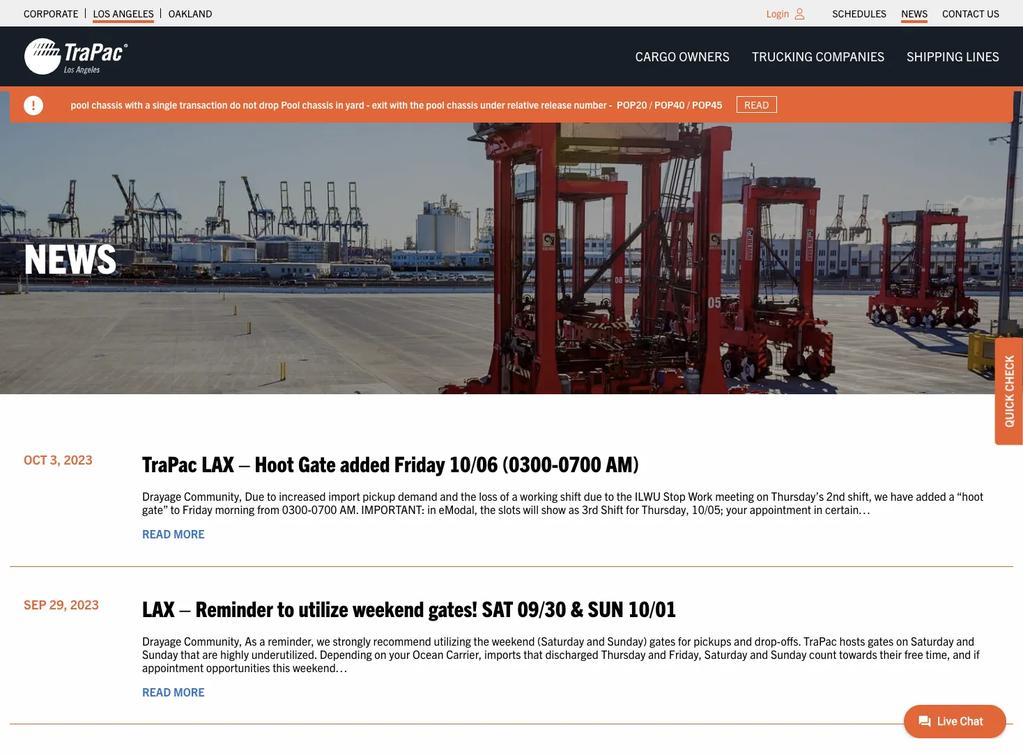 Task type: vqa. For each thing, say whether or not it's contained in the screenshot.
NETWORK
no



Task type: describe. For each thing, give the bounding box(es) containing it.
0 vertical spatial added
[[340, 450, 390, 477]]

1 pool from the left
[[71, 98, 90, 111]]

2 - from the left
[[610, 98, 613, 111]]

and left offs.
[[750, 648, 768, 662]]

discharged
[[545, 648, 599, 662]]

carrier,
[[446, 648, 482, 662]]

and left sunday)
[[587, 634, 605, 648]]

shift,
[[848, 489, 872, 503]]

1 horizontal spatial saturday
[[911, 634, 954, 648]]

imports
[[484, 648, 521, 662]]

read more link for trapac
[[142, 527, 205, 541]]

friday,
[[669, 648, 702, 662]]

weekend…
[[293, 661, 347, 675]]

reminder,
[[268, 634, 314, 648]]

due
[[245, 489, 264, 503]]

free
[[905, 648, 924, 662]]

due
[[584, 489, 602, 503]]

read more for trapac
[[142, 527, 205, 541]]

reminder
[[196, 594, 273, 622]]

quick
[[1003, 394, 1016, 428]]

10/05;
[[692, 503, 724, 517]]

trapac lax – hoot gate added friday 10/06 (0300-0700 am) article
[[10, 436, 1014, 567]]

have
[[891, 489, 914, 503]]

2 that from the left
[[524, 648, 543, 662]]

sun
[[588, 594, 624, 622]]

shift
[[560, 489, 581, 503]]

oakland link
[[169, 3, 212, 23]]

drop
[[259, 98, 279, 111]]

oct 3, 2023
[[24, 452, 93, 468]]

time,
[[926, 648, 951, 662]]

more for –
[[174, 685, 205, 699]]

1 that from the left
[[181, 648, 200, 662]]

29,
[[49, 596, 67, 612]]

are
[[202, 648, 218, 662]]

gate
[[298, 450, 336, 477]]

am)
[[606, 450, 639, 477]]

contact
[[943, 7, 985, 20]]

and left friday,
[[648, 648, 667, 662]]

strongly
[[333, 634, 371, 648]]

your inside drayage community, as a reminder, we strongly recommend utilizing the weekend (saturday and sunday) gates for pickups and drop-offs. trapac hosts gates on saturday and sunday that are highly underutilized. depending on your ocean carrier, imports that discharged thursday and friday, saturday and sunday count towards their free time, and if appointment opportunities this weekend…
[[389, 648, 410, 662]]

shipping lines
[[907, 48, 1000, 64]]

login link
[[767, 7, 790, 20]]

0 horizontal spatial saturday
[[705, 648, 748, 662]]

oct
[[24, 452, 47, 468]]

trapac inside "article"
[[142, 450, 197, 477]]

us
[[987, 7, 1000, 20]]

friday inside the drayage community, due to increased import pickup demand and the loss of a working shift due to the ilwu stop work meeting on thursday's 2nd shift, we have added a "hoot gate" to friday morning from 0300-0700 am. important: in emodal, the slots will show as 3rd shift for thursday, 10/05; your appointment in certain…
[[183, 503, 212, 517]]

– inside article
[[179, 594, 191, 622]]

10/06
[[449, 450, 498, 477]]

2 horizontal spatial on
[[897, 634, 909, 648]]

number
[[574, 98, 607, 111]]

oakland
[[169, 7, 212, 20]]

1 with from the left
[[125, 98, 143, 111]]

in inside banner
[[336, 98, 344, 111]]

los
[[93, 7, 110, 20]]

pickups
[[694, 634, 732, 648]]

10/01
[[628, 594, 677, 622]]

2 chassis from the left
[[302, 98, 334, 111]]

recommend
[[373, 634, 431, 648]]

utilizing
[[434, 634, 471, 648]]

utilize
[[299, 594, 348, 622]]

the left ilwu
[[617, 489, 632, 503]]

thursday's
[[771, 489, 824, 503]]

we inside the drayage community, due to increased import pickup demand and the loss of a working shift due to the ilwu stop work meeting on thursday's 2nd shift, we have added a "hoot gate" to friday morning from 0300-0700 am. important: in emodal, the slots will show as 3rd shift for thursday, 10/05; your appointment in certain…
[[875, 489, 888, 503]]

1 horizontal spatial friday
[[394, 450, 445, 477]]

shift
[[601, 503, 624, 517]]

read for trapac lax – hoot gate added friday 10/06 (0300-0700 am)
[[142, 527, 171, 541]]

transaction
[[180, 98, 228, 111]]

1 - from the left
[[367, 98, 370, 111]]

under
[[481, 98, 506, 111]]

2 with from the left
[[390, 98, 408, 111]]

pickup
[[363, 489, 395, 503]]

solid image
[[24, 96, 43, 116]]

drayage community, as a reminder, we strongly recommend utilizing the weekend (saturday and sunday) gates for pickups and drop-offs. trapac hosts gates on saturday and sunday that are highly underutilized. depending on your ocean carrier, imports that discharged thursday and friday, saturday and sunday count towards their free time, and if appointment opportunities this weekend…
[[142, 634, 980, 675]]

will
[[523, 503, 539, 517]]

for inside the drayage community, due to increased import pickup demand and the loss of a working shift due to the ilwu stop work meeting on thursday's 2nd shift, we have added a "hoot gate" to friday morning from 0300-0700 am. important: in emodal, the slots will show as 3rd shift for thursday, 10/05; your appointment in certain…
[[626, 503, 639, 517]]

demand
[[398, 489, 438, 503]]

2 gates from the left
[[868, 634, 894, 648]]

cargo
[[636, 48, 676, 64]]

this
[[273, 661, 290, 675]]

menu bar containing schedules
[[825, 3, 1007, 23]]

2023 for trapac lax – hoot gate added friday 10/06 (0300-0700 am)
[[64, 452, 93, 468]]

lax inside lax – reminder to utilize weekend gates!   sat 09/30 & sun 10/01 article
[[142, 594, 175, 622]]

2023 for lax – reminder to utilize weekend gates!   sat 09/30 & sun 10/01
[[70, 596, 99, 612]]

owners
[[679, 48, 730, 64]]

important:
[[361, 503, 425, 517]]

sat
[[482, 594, 513, 622]]

of
[[500, 489, 509, 503]]

contact us link
[[943, 3, 1000, 23]]

gates!
[[429, 594, 478, 622]]

community, for lax
[[184, 489, 242, 503]]

contact us
[[943, 7, 1000, 20]]

the left of
[[480, 503, 496, 517]]

and inside the drayage community, due to increased import pickup demand and the loss of a working shift due to the ilwu stop work meeting on thursday's 2nd shift, we have added a "hoot gate" to friday morning from 0300-0700 am. important: in emodal, the slots will show as 3rd shift for thursday, 10/05; your appointment in certain…
[[440, 489, 458, 503]]

(0300-
[[502, 450, 559, 477]]

1 chassis from the left
[[92, 98, 123, 111]]

1 horizontal spatial 0700
[[559, 450, 602, 477]]

quick check link
[[996, 338, 1023, 445]]

to inside article
[[277, 594, 294, 622]]

work
[[688, 489, 713, 503]]

3rd
[[582, 503, 599, 517]]

read more link for lax
[[142, 685, 205, 699]]

loss
[[479, 489, 498, 503]]

– inside "article"
[[238, 450, 250, 477]]



Task type: locate. For each thing, give the bounding box(es) containing it.
community, for –
[[184, 634, 242, 648]]

added inside the drayage community, due to increased import pickup demand and the loss of a working shift due to the ilwu stop work meeting on thursday's 2nd shift, we have added a "hoot gate" to friday morning from 0300-0700 am. important: in emodal, the slots will show as 3rd shift for thursday, 10/05; your appointment in certain…
[[916, 489, 947, 503]]

1 read more link from the top
[[142, 527, 205, 541]]

and right demand
[[440, 489, 458, 503]]

1 horizontal spatial pool
[[427, 98, 445, 111]]

0 horizontal spatial trapac
[[142, 450, 197, 477]]

working
[[520, 489, 558, 503]]

with right exit
[[390, 98, 408, 111]]

1 / from the left
[[650, 98, 653, 111]]

2 drayage from the top
[[142, 634, 181, 648]]

– left hoot
[[238, 450, 250, 477]]

lax inside trapac lax – hoot gate added friday 10/06 (0300-0700 am) "article"
[[202, 450, 234, 477]]

1 vertical spatial read
[[142, 527, 171, 541]]

more inside trapac lax – hoot gate added friday 10/06 (0300-0700 am) "article"
[[174, 527, 205, 541]]

friday up demand
[[394, 450, 445, 477]]

gates down 10/01
[[650, 634, 676, 648]]

los angeles image
[[24, 37, 128, 76]]

appointment
[[750, 503, 811, 517], [142, 661, 204, 675]]

0 vertical spatial lax
[[202, 450, 234, 477]]

gates right hosts
[[868, 634, 894, 648]]

towards
[[839, 648, 877, 662]]

read more link inside trapac lax – hoot gate added friday 10/06 (0300-0700 am) "article"
[[142, 527, 205, 541]]

0 horizontal spatial –
[[179, 594, 191, 622]]

your
[[726, 503, 747, 517], [389, 648, 410, 662]]

1 horizontal spatial for
[[678, 634, 691, 648]]

sep
[[24, 596, 47, 612]]

0 horizontal spatial chassis
[[92, 98, 123, 111]]

– left the reminder
[[179, 594, 191, 622]]

1 vertical spatial for
[[678, 634, 691, 648]]

chassis right pool
[[302, 98, 334, 111]]

friday left morning
[[183, 503, 212, 517]]

corporate link
[[24, 3, 78, 23]]

sunday left 'are'
[[142, 648, 178, 662]]

as
[[245, 634, 257, 648]]

a right of
[[512, 489, 518, 503]]

banner
[[0, 26, 1023, 123]]

the right the utilizing
[[474, 634, 489, 648]]

1 community, from the top
[[184, 489, 242, 503]]

trapac inside drayage community, as a reminder, we strongly recommend utilizing the weekend (saturday and sunday) gates for pickups and drop-offs. trapac hosts gates on saturday and sunday that are highly underutilized. depending on your ocean carrier, imports that discharged thursday and friday, saturday and sunday count towards their free time, and if appointment opportunities this weekend…
[[804, 634, 837, 648]]

1 horizontal spatial your
[[726, 503, 747, 517]]

read inside lax – reminder to utilize weekend gates!   sat 09/30 & sun 10/01 article
[[142, 685, 171, 699]]

1 vertical spatial friday
[[183, 503, 212, 517]]

0 horizontal spatial with
[[125, 98, 143, 111]]

lines
[[966, 48, 1000, 64]]

0 horizontal spatial /
[[650, 98, 653, 111]]

0300-
[[282, 503, 311, 517]]

on right meeting
[[757, 489, 769, 503]]

banner containing cargo owners
[[0, 26, 1023, 123]]

1 horizontal spatial /
[[688, 98, 690, 111]]

gate"
[[142, 503, 168, 517]]

offs.
[[781, 634, 801, 648]]

and left if
[[953, 648, 971, 662]]

news inside 'menu bar'
[[902, 7, 928, 20]]

in left '2nd'
[[814, 503, 823, 517]]

weekend down "sat"
[[492, 634, 535, 648]]

community, up the opportunities
[[184, 634, 242, 648]]

2 vertical spatial read
[[142, 685, 171, 699]]

1 horizontal spatial –
[[238, 450, 250, 477]]

ilwu
[[635, 489, 661, 503]]

lax
[[202, 450, 234, 477], [142, 594, 175, 622]]

2 horizontal spatial in
[[814, 503, 823, 517]]

1 vertical spatial appointment
[[142, 661, 204, 675]]

1 horizontal spatial gates
[[868, 634, 894, 648]]

0700 inside the drayage community, due to increased import pickup demand and the loss of a working shift due to the ilwu stop work meeting on thursday's 2nd shift, we have added a "hoot gate" to friday morning from 0300-0700 am. important: in emodal, the slots will show as 3rd shift for thursday, 10/05; your appointment in certain…
[[311, 503, 337, 517]]

thursday
[[601, 648, 646, 662]]

1 vertical spatial we
[[317, 634, 330, 648]]

1 vertical spatial 0700
[[311, 503, 337, 517]]

for right the shift
[[626, 503, 639, 517]]

do
[[230, 98, 241, 111]]

pool chassis with a single transaction  do not drop pool chassis in yard -  exit with the pool chassis under relative release number -  pop20 / pop40 / pop45
[[71, 98, 723, 111]]

2 horizontal spatial chassis
[[447, 98, 478, 111]]

stop
[[664, 489, 686, 503]]

–
[[238, 450, 250, 477], [179, 594, 191, 622]]

0 horizontal spatial pool
[[71, 98, 90, 111]]

0 horizontal spatial for
[[626, 503, 639, 517]]

increased
[[279, 489, 326, 503]]

1 horizontal spatial appointment
[[750, 503, 811, 517]]

a left "hoot
[[949, 489, 955, 503]]

1 vertical spatial drayage
[[142, 634, 181, 648]]

read more link down 'are'
[[142, 685, 205, 699]]

0 vertical spatial your
[[726, 503, 747, 517]]

appointment inside the drayage community, due to increased import pickup demand and the loss of a working shift due to the ilwu stop work meeting on thursday's 2nd shift, we have added a "hoot gate" to friday morning from 0300-0700 am. important: in emodal, the slots will show as 3rd shift for thursday, 10/05; your appointment in certain…
[[750, 503, 811, 517]]

1 vertical spatial lax
[[142, 594, 175, 622]]

0 horizontal spatial -
[[367, 98, 370, 111]]

0 vertical spatial 0700
[[559, 450, 602, 477]]

0 vertical spatial for
[[626, 503, 639, 517]]

0 horizontal spatial we
[[317, 634, 330, 648]]

highly
[[220, 648, 249, 662]]

sunday left count at the bottom right
[[771, 648, 807, 662]]

not
[[243, 98, 257, 111]]

menu bar up shipping
[[825, 3, 1007, 23]]

1 horizontal spatial news
[[902, 7, 928, 20]]

0 vertical spatial friday
[[394, 450, 445, 477]]

weekend inside drayage community, as a reminder, we strongly recommend utilizing the weekend (saturday and sunday) gates for pickups and drop-offs. trapac hosts gates on saturday and sunday that are highly underutilized. depending on your ocean carrier, imports that discharged thursday and friday, saturday and sunday count towards their free time, and if appointment opportunities this weekend…
[[492, 634, 535, 648]]

for inside drayage community, as a reminder, we strongly recommend utilizing the weekend (saturday and sunday) gates for pickups and drop-offs. trapac hosts gates on saturday and sunday that are highly underutilized. depending on your ocean carrier, imports that discharged thursday and friday, saturday and sunday count towards their free time, and if appointment opportunities this weekend…
[[678, 634, 691, 648]]

-
[[367, 98, 370, 111], [610, 98, 613, 111]]

- right the "number" in the right of the page
[[610, 98, 613, 111]]

1 horizontal spatial with
[[390, 98, 408, 111]]

we up weekend…
[[317, 634, 330, 648]]

cargo owners
[[636, 48, 730, 64]]

0 horizontal spatial sunday
[[142, 648, 178, 662]]

on right strongly
[[375, 648, 387, 662]]

2 / from the left
[[688, 98, 690, 111]]

weekend
[[353, 594, 424, 622], [492, 634, 535, 648]]

1 vertical spatial trapac
[[804, 634, 837, 648]]

saturday
[[911, 634, 954, 648], [705, 648, 748, 662]]

schedules link
[[833, 3, 887, 23]]

companies
[[816, 48, 885, 64]]

3,
[[50, 452, 61, 468]]

0 horizontal spatial gates
[[650, 634, 676, 648]]

release
[[542, 98, 572, 111]]

1 vertical spatial read more
[[142, 685, 205, 699]]

read for lax – reminder to utilize weekend gates!   sat 09/30 & sun 10/01
[[142, 685, 171, 699]]

pool
[[71, 98, 90, 111], [427, 98, 445, 111]]

0 horizontal spatial 0700
[[311, 503, 337, 517]]

with left 'single'
[[125, 98, 143, 111]]

with
[[125, 98, 143, 111], [390, 98, 408, 111]]

pool right solid icon
[[71, 98, 90, 111]]

and left drop-
[[734, 634, 752, 648]]

morning
[[215, 503, 255, 517]]

1 vertical spatial added
[[916, 489, 947, 503]]

trucking companies
[[752, 48, 885, 64]]

a right as
[[259, 634, 265, 648]]

drayage for trapac
[[142, 489, 181, 503]]

0 vertical spatial we
[[875, 489, 888, 503]]

on left time,
[[897, 634, 909, 648]]

read more for lax
[[142, 685, 205, 699]]

0 vertical spatial read more link
[[142, 527, 205, 541]]

added
[[340, 450, 390, 477], [916, 489, 947, 503]]

2 community, from the top
[[184, 634, 242, 648]]

"hoot
[[957, 489, 984, 503]]

underutilized.
[[251, 648, 317, 662]]

1 vertical spatial weekend
[[492, 634, 535, 648]]

0 horizontal spatial added
[[340, 450, 390, 477]]

yard
[[346, 98, 365, 111]]

for
[[626, 503, 639, 517], [678, 634, 691, 648]]

1 horizontal spatial in
[[428, 503, 436, 517]]

hoot
[[255, 450, 294, 477]]

opportunities
[[206, 661, 270, 675]]

0 vertical spatial community,
[[184, 489, 242, 503]]

cargo owners link
[[624, 42, 741, 71]]

menu bar down light icon
[[624, 42, 1011, 71]]

1 horizontal spatial lax
[[202, 450, 234, 477]]

menu bar
[[825, 3, 1007, 23], [624, 42, 1011, 71]]

0 horizontal spatial lax
[[142, 594, 175, 622]]

shipping
[[907, 48, 963, 64]]

that left 'are'
[[181, 648, 200, 662]]

2023 inside lax – reminder to utilize weekend gates!   sat 09/30 & sun 10/01 article
[[70, 596, 99, 612]]

drop-
[[755, 634, 781, 648]]

community, inside drayage community, as a reminder, we strongly recommend utilizing the weekend (saturday and sunday) gates for pickups and drop-offs. trapac hosts gates on saturday and sunday that are highly underutilized. depending on your ocean carrier, imports that discharged thursday and friday, saturday and sunday count towards their free time, and if appointment opportunities this weekend…
[[184, 634, 242, 648]]

pop40
[[655, 98, 685, 111]]

read more
[[142, 527, 205, 541], [142, 685, 205, 699]]

0700 up shift
[[559, 450, 602, 477]]

1 vertical spatial read more link
[[142, 685, 205, 699]]

a
[[145, 98, 151, 111], [512, 489, 518, 503], [949, 489, 955, 503], [259, 634, 265, 648]]

0700 left the am.
[[311, 503, 337, 517]]

2 read more link from the top
[[142, 685, 205, 699]]

hosts
[[840, 634, 865, 648]]

menu bar containing cargo owners
[[624, 42, 1011, 71]]

more
[[174, 527, 205, 541], [174, 685, 205, 699]]

2023 right 3,
[[64, 452, 93, 468]]

corporate
[[24, 7, 78, 20]]

as
[[569, 503, 579, 517]]

1 gates from the left
[[650, 634, 676, 648]]

1 horizontal spatial we
[[875, 489, 888, 503]]

1 horizontal spatial added
[[916, 489, 947, 503]]

trapac right offs.
[[804, 634, 837, 648]]

a left 'single'
[[145, 98, 151, 111]]

read inside trapac lax – hoot gate added friday 10/06 (0300-0700 am) "article"
[[142, 527, 171, 541]]

1 horizontal spatial weekend
[[492, 634, 535, 648]]

0 vertical spatial weekend
[[353, 594, 424, 622]]

trucking companies link
[[741, 42, 896, 71]]

import
[[329, 489, 360, 503]]

pool right exit
[[427, 98, 445, 111]]

0 vertical spatial appointment
[[750, 503, 811, 517]]

we inside drayage community, as a reminder, we strongly recommend utilizing the weekend (saturday and sunday) gates for pickups and drop-offs. trapac hosts gates on saturday and sunday that are highly underutilized. depending on your ocean carrier, imports that discharged thursday and friday, saturday and sunday count towards their free time, and if appointment opportunities this weekend…
[[317, 634, 330, 648]]

your inside the drayage community, due to increased import pickup demand and the loss of a working shift due to the ilwu stop work meeting on thursday's 2nd shift, we have added a "hoot gate" to friday morning from 0300-0700 am. important: in emodal, the slots will show as 3rd shift for thursday, 10/05; your appointment in certain…
[[726, 503, 747, 517]]

shipping lines link
[[896, 42, 1011, 71]]

0 vertical spatial menu bar
[[825, 3, 1007, 23]]

0 vertical spatial –
[[238, 450, 250, 477]]

0 vertical spatial trapac
[[142, 450, 197, 477]]

1 vertical spatial community,
[[184, 634, 242, 648]]

1 vertical spatial news
[[24, 231, 117, 282]]

read more inside trapac lax – hoot gate added friday 10/06 (0300-0700 am) "article"
[[142, 527, 205, 541]]

slots
[[499, 503, 521, 517]]

single
[[153, 98, 178, 111]]

chassis
[[92, 98, 123, 111], [302, 98, 334, 111], [447, 98, 478, 111]]

2023 inside trapac lax – hoot gate added friday 10/06 (0300-0700 am) "article"
[[64, 452, 93, 468]]

0 vertical spatial drayage
[[142, 489, 181, 503]]

1 sunday from the left
[[142, 648, 178, 662]]

1 read more from the top
[[142, 527, 205, 541]]

lax – reminder to utilize weekend gates!   sat 09/30 & sun 10/01 article
[[10, 581, 1014, 725]]

added up pickup
[[340, 450, 390, 477]]

2 pool from the left
[[427, 98, 445, 111]]

read more link down gate"
[[142, 527, 205, 541]]

read inside read link
[[745, 98, 770, 111]]

drayage inside the drayage community, due to increased import pickup demand and the loss of a working shift due to the ilwu stop work meeting on thursday's 2nd shift, we have added a "hoot gate" to friday morning from 0300-0700 am. important: in emodal, the slots will show as 3rd shift for thursday, 10/05; your appointment in certain…
[[142, 489, 181, 503]]

1 vertical spatial menu bar
[[624, 42, 1011, 71]]

0 horizontal spatial on
[[375, 648, 387, 662]]

chassis left under
[[447, 98, 478, 111]]

0 vertical spatial read more
[[142, 527, 205, 541]]

read more inside lax – reminder to utilize weekend gates!   sat 09/30 & sun 10/01 article
[[142, 685, 205, 699]]

los angeles
[[93, 7, 154, 20]]

schedules
[[833, 7, 887, 20]]

chassis down los angeles image
[[92, 98, 123, 111]]

read more down 'are'
[[142, 685, 205, 699]]

quick check
[[1003, 356, 1016, 428]]

1 vertical spatial more
[[174, 685, 205, 699]]

a inside drayage community, as a reminder, we strongly recommend utilizing the weekend (saturday and sunday) gates for pickups and drop-offs. trapac hosts gates on saturday and sunday that are highly underutilized. depending on your ocean carrier, imports that discharged thursday and friday, saturday and sunday count towards their free time, and if appointment opportunities this weekend…
[[259, 634, 265, 648]]

the right exit
[[410, 98, 424, 111]]

your left ocean
[[389, 648, 410, 662]]

the
[[410, 98, 424, 111], [461, 489, 476, 503], [617, 489, 632, 503], [480, 503, 496, 517], [474, 634, 489, 648]]

appointment left "highly"
[[142, 661, 204, 675]]

in left emodal,
[[428, 503, 436, 517]]

on inside the drayage community, due to increased import pickup demand and the loss of a working shift due to the ilwu stop work meeting on thursday's 2nd shift, we have added a "hoot gate" to friday morning from 0300-0700 am. important: in emodal, the slots will show as 3rd shift for thursday, 10/05; your appointment in certain…
[[757, 489, 769, 503]]

saturday right their
[[911, 634, 954, 648]]

for left pickups
[[678, 634, 691, 648]]

1 horizontal spatial that
[[524, 648, 543, 662]]

3 chassis from the left
[[447, 98, 478, 111]]

1 horizontal spatial sunday
[[771, 648, 807, 662]]

0 vertical spatial read
[[745, 98, 770, 111]]

1 horizontal spatial on
[[757, 489, 769, 503]]

relative
[[508, 98, 539, 111]]

0 vertical spatial 2023
[[64, 452, 93, 468]]

&
[[571, 594, 584, 622]]

0 horizontal spatial that
[[181, 648, 200, 662]]

1 more from the top
[[174, 527, 205, 541]]

2 more from the top
[[174, 685, 205, 699]]

0 vertical spatial more
[[174, 527, 205, 541]]

1 vertical spatial –
[[179, 594, 191, 622]]

/ left pop45
[[688, 98, 690, 111]]

we left have at the right bottom
[[875, 489, 888, 503]]

pool
[[281, 98, 300, 111]]

2023 right 29,
[[70, 596, 99, 612]]

2nd
[[827, 489, 846, 503]]

trapac up gate"
[[142, 450, 197, 477]]

more inside lax – reminder to utilize weekend gates!   sat 09/30 & sun 10/01 article
[[174, 685, 205, 699]]

0 horizontal spatial appointment
[[142, 661, 204, 675]]

thursday,
[[642, 503, 689, 517]]

2 read more from the top
[[142, 685, 205, 699]]

drayage for lax
[[142, 634, 181, 648]]

in left yard
[[336, 98, 344, 111]]

trapac
[[142, 450, 197, 477], [804, 634, 837, 648]]

appointment inside drayage community, as a reminder, we strongly recommend utilizing the weekend (saturday and sunday) gates for pickups and drop-offs. trapac hosts gates on saturday and sunday that are highly underutilized. depending on your ocean carrier, imports that discharged thursday and friday, saturday and sunday count towards their free time, and if appointment opportunities this weekend…
[[142, 661, 204, 675]]

0 horizontal spatial news
[[24, 231, 117, 282]]

article
[[10, 739, 1014, 756]]

weekend up recommend at the bottom left of the page
[[353, 594, 424, 622]]

0 horizontal spatial weekend
[[353, 594, 424, 622]]

appointment left '2nd'
[[750, 503, 811, 517]]

2 sunday from the left
[[771, 648, 807, 662]]

ocean
[[413, 648, 444, 662]]

read link
[[737, 96, 778, 113]]

show
[[541, 503, 566, 517]]

/ left "pop40"
[[650, 98, 653, 111]]

added right have at the right bottom
[[916, 489, 947, 503]]

sunday
[[142, 648, 178, 662], [771, 648, 807, 662]]

gates
[[650, 634, 676, 648], [868, 634, 894, 648]]

read more link inside lax – reminder to utilize weekend gates!   sat 09/30 & sun 10/01 article
[[142, 685, 205, 699]]

(saturday
[[538, 634, 584, 648]]

community,
[[184, 489, 242, 503], [184, 634, 242, 648]]

0 horizontal spatial in
[[336, 98, 344, 111]]

depending
[[320, 648, 372, 662]]

drayage community, due to increased import pickup demand and the loss of a working shift due to the ilwu stop work meeting on thursday's 2nd shift, we have added a "hoot gate" to friday morning from 0300-0700 am. important: in emodal, the slots will show as 3rd shift for thursday, 10/05; your appointment in certain…
[[142, 489, 984, 517]]

0 horizontal spatial your
[[389, 648, 410, 662]]

1 horizontal spatial chassis
[[302, 98, 334, 111]]

- left exit
[[367, 98, 370, 111]]

that right imports
[[524, 648, 543, 662]]

drayage inside drayage community, as a reminder, we strongly recommend utilizing the weekend (saturday and sunday) gates for pickups and drop-offs. trapac hosts gates on saturday and sunday that are highly underutilized. depending on your ocean carrier, imports that discharged thursday and friday, saturday and sunday count towards their free time, and if appointment opportunities this weekend…
[[142, 634, 181, 648]]

saturday right friday,
[[705, 648, 748, 662]]

/
[[650, 98, 653, 111], [688, 98, 690, 111]]

1 horizontal spatial -
[[610, 98, 613, 111]]

1 vertical spatial your
[[389, 648, 410, 662]]

if
[[974, 648, 980, 662]]

community, inside the drayage community, due to increased import pickup demand and the loss of a working shift due to the ilwu stop work meeting on thursday's 2nd shift, we have added a "hoot gate" to friday morning from 0300-0700 am. important: in emodal, the slots will show as 3rd shift for thursday, 10/05; your appointment in certain…
[[184, 489, 242, 503]]

certain…
[[825, 503, 871, 517]]

1 vertical spatial 2023
[[70, 596, 99, 612]]

more for lax
[[174, 527, 205, 541]]

your right '10/05;' at the right bottom of the page
[[726, 503, 747, 517]]

and right time,
[[957, 634, 975, 648]]

from
[[257, 503, 280, 517]]

read more down gate"
[[142, 527, 205, 541]]

the inside drayage community, as a reminder, we strongly recommend utilizing the weekend (saturday and sunday) gates for pickups and drop-offs. trapac hosts gates on saturday and sunday that are highly underutilized. depending on your ocean carrier, imports that discharged thursday and friday, saturday and sunday count towards their free time, and if appointment opportunities this weekend…
[[474, 634, 489, 648]]

0 vertical spatial news
[[902, 7, 928, 20]]

emodal,
[[439, 503, 478, 517]]

1 drayage from the top
[[142, 489, 181, 503]]

1 horizontal spatial trapac
[[804, 634, 837, 648]]

community, left due
[[184, 489, 242, 503]]

exit
[[372, 98, 388, 111]]

0 horizontal spatial friday
[[183, 503, 212, 517]]

the left loss
[[461, 489, 476, 503]]

light image
[[795, 8, 805, 20]]



